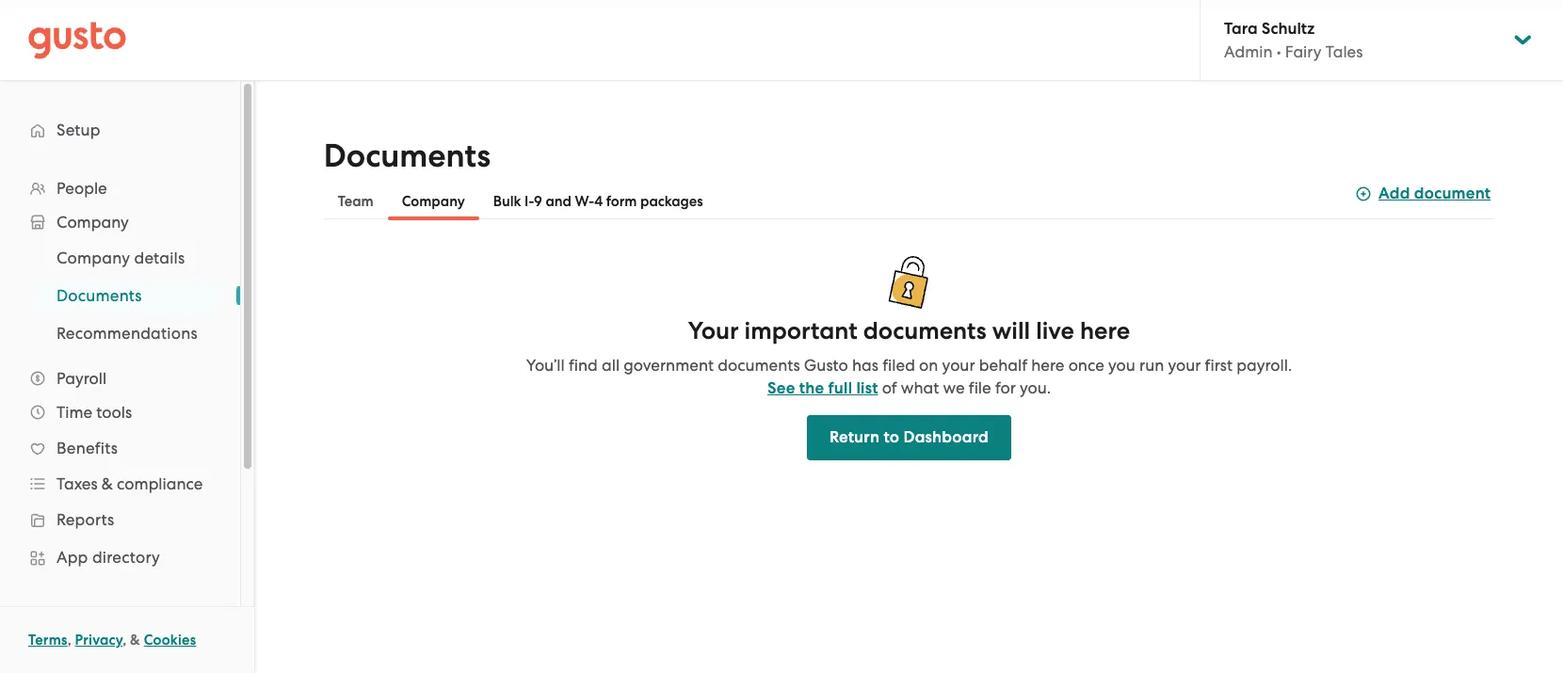 Task type: describe. For each thing, give the bounding box(es) containing it.
full
[[828, 379, 853, 398]]

fairy
[[1286, 42, 1322, 61]]

the
[[799, 379, 824, 398]]

company for company button
[[402, 193, 465, 210]]

of
[[882, 379, 897, 397]]

terms
[[28, 632, 67, 649]]

benefits link
[[19, 431, 221, 465]]

list containing people
[[0, 171, 240, 673]]

payroll button
[[19, 362, 221, 396]]

gusto
[[804, 356, 848, 375]]

1 horizontal spatial documents
[[863, 316, 987, 346]]

your
[[688, 316, 739, 346]]

see
[[768, 379, 795, 398]]

app directory link
[[19, 541, 221, 575]]

gusto navigation element
[[0, 81, 240, 673]]

people
[[57, 179, 107, 198]]

documents link
[[34, 279, 221, 313]]

add
[[1379, 184, 1411, 203]]

live
[[1036, 316, 1075, 346]]

i-
[[525, 193, 534, 210]]

team button
[[324, 183, 388, 220]]

for
[[995, 379, 1016, 397]]

company button
[[388, 183, 479, 220]]

find
[[569, 356, 598, 375]]

company for company details
[[57, 249, 130, 268]]

1 vertical spatial &
[[130, 632, 140, 649]]

bulk
[[493, 193, 521, 210]]

return
[[830, 428, 880, 447]]

tales
[[1326, 42, 1363, 61]]

all
[[602, 356, 620, 375]]

payroll.
[[1237, 356, 1293, 375]]

we
[[943, 379, 965, 397]]

tools
[[96, 403, 132, 422]]

setup link
[[19, 113, 221, 147]]

document
[[1415, 184, 1491, 203]]

first
[[1205, 356, 1233, 375]]

and
[[546, 193, 572, 210]]

people button
[[19, 171, 221, 205]]

company details link
[[34, 241, 221, 275]]

1 your from the left
[[942, 356, 975, 375]]

you.
[[1020, 379, 1051, 397]]

reports
[[57, 511, 114, 529]]

time tools
[[57, 403, 132, 422]]

details
[[134, 249, 185, 268]]

0 vertical spatial here
[[1080, 316, 1131, 346]]

2 , from the left
[[123, 632, 127, 649]]

cookies button
[[144, 629, 196, 652]]

bulk i-9 and w-4 form packages button
[[479, 183, 717, 220]]

will
[[993, 316, 1031, 346]]

company button
[[19, 205, 221, 239]]

reports link
[[19, 503, 221, 537]]

behalf
[[979, 356, 1028, 375]]

recommendations link
[[34, 316, 221, 350]]

important
[[745, 316, 858, 346]]

compliance
[[117, 475, 203, 494]]

team
[[338, 193, 374, 210]]

privacy link
[[75, 632, 123, 649]]

2 your from the left
[[1168, 356, 1201, 375]]

dashboard
[[904, 428, 989, 447]]



Task type: vqa. For each thing, say whether or not it's contained in the screenshot.
Team
yes



Task type: locate. For each thing, give the bounding box(es) containing it.
once
[[1069, 356, 1105, 375]]

time
[[57, 403, 92, 422]]

you'll find all government documents gusto has filed on your behalf here once you run your first payroll. see the full list of what we file for you.
[[526, 356, 1293, 398]]

0 vertical spatial company
[[402, 193, 465, 210]]

your
[[942, 356, 975, 375], [1168, 356, 1201, 375]]

documents inside you'll find all government documents gusto has filed on your behalf here once you run your first payroll. see the full list of what we file for you.
[[718, 356, 800, 375]]

here up you
[[1080, 316, 1131, 346]]

1 vertical spatial documents
[[718, 356, 800, 375]]

return to dashboard link
[[807, 415, 1012, 461]]

1 horizontal spatial your
[[1168, 356, 1201, 375]]

to
[[884, 428, 900, 447]]

bulk i-9 and w-4 form packages
[[493, 193, 703, 210]]

taxes
[[57, 475, 98, 494]]

form
[[606, 193, 637, 210]]

terms , privacy , & cookies
[[28, 632, 196, 649]]

company inside button
[[402, 193, 465, 210]]

benefits
[[57, 439, 118, 458]]

you
[[1109, 356, 1136, 375]]

0 vertical spatial documents
[[863, 316, 987, 346]]

privacy
[[75, 632, 123, 649]]

0 horizontal spatial &
[[102, 475, 113, 494]]

schultz
[[1262, 19, 1315, 39]]

tara schultz admin • fairy tales
[[1224, 19, 1363, 61]]

here inside you'll find all government documents gusto has filed on your behalf here once you run your first payroll. see the full list of what we file for you.
[[1032, 356, 1065, 375]]

1 , from the left
[[67, 632, 71, 649]]

w-
[[575, 193, 595, 210]]

1 horizontal spatial here
[[1080, 316, 1131, 346]]

your important documents will live here
[[688, 316, 1131, 346]]

1 list from the top
[[0, 171, 240, 673]]

0 horizontal spatial here
[[1032, 356, 1065, 375]]

4
[[595, 193, 603, 210]]

documents
[[324, 137, 491, 175], [57, 286, 142, 305]]

documents inside gusto navigation element
[[57, 286, 142, 305]]

taxes & compliance
[[57, 475, 203, 494]]

company down people on the left
[[57, 213, 129, 232]]

company left bulk
[[402, 193, 465, 210]]

cookies
[[144, 632, 196, 649]]

documents
[[863, 316, 987, 346], [718, 356, 800, 375]]

& inside dropdown button
[[102, 475, 113, 494]]

your up we
[[942, 356, 975, 375]]

0 horizontal spatial documents
[[718, 356, 800, 375]]

taxes & compliance button
[[19, 467, 221, 501]]

0 horizontal spatial documents
[[57, 286, 142, 305]]

return to dashboard
[[830, 428, 989, 447]]

app
[[57, 548, 88, 567]]

app directory
[[57, 548, 160, 567]]

time tools button
[[19, 396, 221, 430]]

2 vertical spatial company
[[57, 249, 130, 268]]

government
[[624, 356, 714, 375]]

you'll
[[526, 356, 565, 375]]

documents up the see
[[718, 356, 800, 375]]

company details
[[57, 249, 185, 268]]

1 vertical spatial documents
[[57, 286, 142, 305]]

file
[[969, 379, 992, 397]]

filed
[[883, 356, 915, 375]]

see the full list link
[[768, 379, 878, 398]]

0 vertical spatial documents
[[324, 137, 491, 175]]

& left "cookies" button on the bottom
[[130, 632, 140, 649]]

0 vertical spatial &
[[102, 475, 113, 494]]

documents down the company details
[[57, 286, 142, 305]]

directory
[[92, 548, 160, 567]]

documents up on
[[863, 316, 987, 346]]

, left "cookies" button on the bottom
[[123, 632, 127, 649]]

packages
[[640, 193, 703, 210]]

,
[[67, 632, 71, 649], [123, 632, 127, 649]]

, left privacy
[[67, 632, 71, 649]]

tara
[[1224, 19, 1258, 39]]

admin
[[1224, 42, 1273, 61]]

1 horizontal spatial ,
[[123, 632, 127, 649]]

•
[[1277, 42, 1282, 61]]

has
[[852, 356, 879, 375]]

what
[[901, 379, 939, 397]]

list containing company details
[[0, 239, 240, 352]]

&
[[102, 475, 113, 494], [130, 632, 140, 649]]

terms link
[[28, 632, 67, 649]]

setup
[[57, 121, 101, 139]]

1 vertical spatial company
[[57, 213, 129, 232]]

9
[[534, 193, 542, 210]]

here up you.
[[1032, 356, 1065, 375]]

payroll
[[57, 369, 107, 388]]

& right taxes
[[102, 475, 113, 494]]

1 horizontal spatial documents
[[324, 137, 491, 175]]

1 vertical spatial here
[[1032, 356, 1065, 375]]

add document
[[1379, 184, 1491, 203]]

1 horizontal spatial &
[[130, 632, 140, 649]]

your right run
[[1168, 356, 1201, 375]]

2 list from the top
[[0, 239, 240, 352]]

company down company dropdown button
[[57, 249, 130, 268]]

recommendations
[[57, 324, 198, 343]]

company inside dropdown button
[[57, 213, 129, 232]]

0 horizontal spatial ,
[[67, 632, 71, 649]]

list
[[0, 171, 240, 673], [0, 239, 240, 352]]

list
[[857, 379, 878, 398]]

run
[[1140, 356, 1164, 375]]

documents up company button
[[324, 137, 491, 175]]

add document link
[[1356, 181, 1491, 206]]

0 horizontal spatial your
[[942, 356, 975, 375]]

home image
[[28, 21, 126, 59]]

here
[[1080, 316, 1131, 346], [1032, 356, 1065, 375]]

on
[[919, 356, 939, 375]]

company
[[402, 193, 465, 210], [57, 213, 129, 232], [57, 249, 130, 268]]



